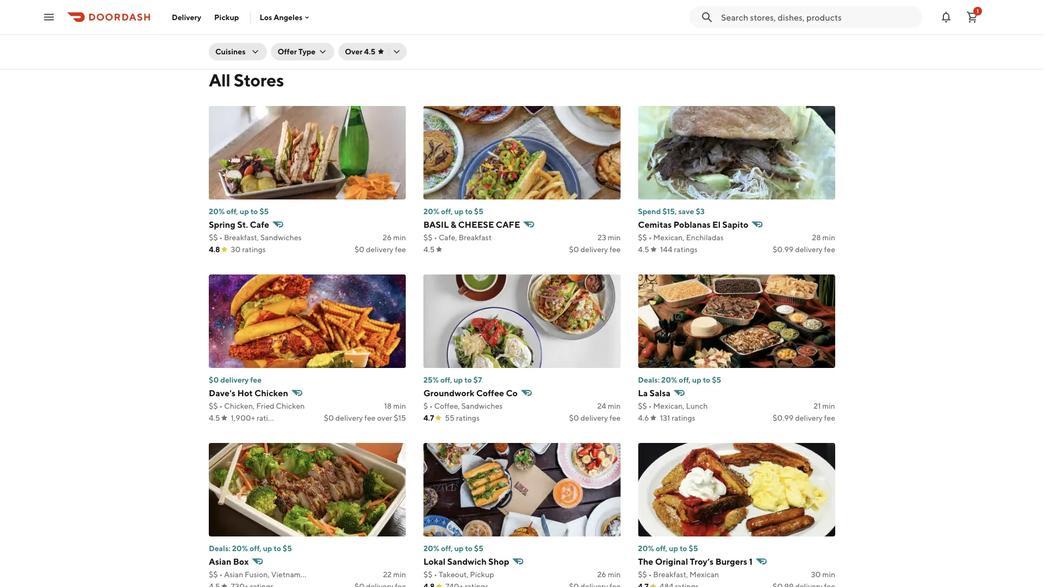 Task type: vqa. For each thing, say whether or not it's contained in the screenshot.
Button
no



Task type: locate. For each thing, give the bounding box(es) containing it.
4.5
[[364, 47, 376, 56], [424, 245, 435, 254], [639, 245, 650, 254], [209, 414, 220, 423]]

1 horizontal spatial mi
[[646, 21, 655, 30]]

4.5 inside button
[[364, 47, 376, 56]]

1 $0.99 from the top
[[773, 245, 794, 254]]

4.6 for 131 ratings
[[639, 414, 650, 423]]

fee
[[307, 21, 318, 30], [731, 21, 742, 30], [395, 245, 406, 254], [610, 245, 621, 254], [825, 245, 836, 254], [250, 376, 262, 385], [365, 414, 376, 423], [610, 414, 621, 423], [825, 414, 836, 423]]

1 vertical spatial 26 min
[[598, 571, 621, 580]]

bakery
[[248, 7, 276, 18]]

0 horizontal spatial 26
[[383, 233, 392, 242]]

st. up '0.6 mi • 26 min • $0 delivery fee'
[[661, 7, 672, 18]]

30 ratings
[[655, 33, 690, 42], [231, 245, 266, 254]]

off, up basil
[[441, 207, 453, 216]]

1 vertical spatial $0.99
[[773, 414, 794, 423]]

1 mi from the left
[[222, 21, 231, 30]]

sandwiches for co
[[462, 402, 503, 411]]

off, up $$ • breakfast, sandwiches
[[227, 207, 238, 216]]

20% for basil & cheese cafe
[[424, 207, 440, 216]]

30 ratings down $$ • breakfast, sandwiches
[[231, 245, 266, 254]]

to up $$ • breakfast, sandwiches
[[251, 207, 258, 216]]

off, for basil & cheese cafe
[[441, 207, 453, 216]]

to up original
[[680, 545, 688, 553]]

1 horizontal spatial 22
[[383, 571, 392, 580]]

1 vertical spatial 30
[[231, 245, 241, 254]]

chicken right fried
[[276, 402, 305, 411]]

deals: 20% off, up to $5 up box
[[209, 545, 292, 553]]

0 vertical spatial 26 min
[[383, 233, 406, 242]]

0.6 mi • 26 min • $0 delivery fee
[[633, 21, 742, 30]]

up up original
[[669, 545, 679, 553]]

• for the original troy's burgers 1
[[649, 571, 652, 580]]

1 vertical spatial st.
[[237, 220, 248, 230]]

25% off, up to $7
[[424, 376, 482, 385]]

up for lokal sandwich shop
[[455, 545, 464, 553]]

20% off, up to $5 up lokal sandwich shop
[[424, 545, 484, 553]]

deals:
[[639, 376, 660, 385], [209, 545, 231, 553]]

up up $$ • breakfast, sandwiches
[[240, 207, 249, 216]]

off, up lokal
[[441, 545, 453, 553]]

26
[[661, 21, 670, 30], [383, 233, 392, 242], [598, 571, 607, 580]]

up up lokal sandwich shop
[[455, 545, 464, 553]]

Store search: begin typing to search for stores available on DoorDash text field
[[722, 11, 916, 23]]

min
[[247, 21, 260, 30], [671, 21, 684, 30], [393, 233, 406, 242], [608, 233, 621, 242], [823, 233, 836, 242], [393, 402, 406, 411], [608, 402, 621, 411], [823, 402, 836, 411], [393, 571, 406, 580], [608, 571, 621, 580], [823, 571, 836, 580]]

mexican, for salsa
[[654, 402, 685, 411]]

1 vertical spatial cafe
[[250, 220, 269, 230]]

0 vertical spatial deals: 20% off, up to $5
[[639, 376, 722, 385]]

$$ • breakfast, mexican
[[639, 571, 720, 580]]

$0
[[266, 21, 276, 30], [690, 21, 700, 30], [355, 245, 365, 254], [570, 245, 579, 254], [209, 376, 219, 385], [324, 414, 334, 423], [570, 414, 579, 423]]

mexican, up 144
[[654, 233, 685, 242]]

4.5 down basil
[[424, 245, 435, 254]]

pickup up 1,000+
[[214, 13, 239, 21]]

20% off, up to $5 up basil
[[424, 207, 484, 216]]

spend
[[639, 207, 661, 216]]

1 horizontal spatial deals:
[[639, 376, 660, 385]]

up up the basil & cheese cafe
[[455, 207, 464, 216]]

1 horizontal spatial sandwiches
[[462, 402, 503, 411]]

• for groundwork coffee co
[[430, 402, 433, 411]]

0 horizontal spatial 1
[[750, 557, 753, 567]]

2 vertical spatial 26
[[598, 571, 607, 580]]

0 horizontal spatial spring st. cafe
[[209, 220, 269, 230]]

30 ratings down '0.6 mi • 26 min • $0 delivery fee'
[[655, 33, 690, 42]]

26 min
[[383, 233, 406, 242], [598, 571, 621, 580]]

24 min
[[598, 402, 621, 411]]

0 horizontal spatial sandwiches
[[261, 233, 302, 242]]

spring st. cafe up $$ • breakfast, sandwiches
[[209, 220, 269, 230]]

0 vertical spatial st.
[[661, 7, 672, 18]]

1 horizontal spatial breakfast,
[[654, 571, 689, 580]]

poblanas
[[674, 220, 711, 230]]

4.8 down $$ • breakfast, sandwiches
[[209, 245, 220, 254]]

spring up $$ • breakfast, sandwiches
[[209, 220, 236, 230]]

mexican, for poblanas
[[654, 233, 685, 242]]

1 vertical spatial pickup
[[470, 571, 494, 580]]

1 horizontal spatial 30
[[655, 33, 665, 42]]

1 vertical spatial breakfast,
[[654, 571, 689, 580]]

1 vertical spatial sandwiches
[[462, 402, 503, 411]]

0 horizontal spatial st.
[[237, 220, 248, 230]]

cuisines
[[216, 47, 246, 56]]

$$ for la
[[639, 402, 648, 411]]

20% up lokal
[[424, 545, 440, 553]]

4.6
[[209, 33, 220, 42], [421, 33, 432, 42], [639, 414, 650, 423]]

20% off, up to $5 for sandwich
[[424, 545, 484, 553]]

1 vertical spatial 30 ratings
[[231, 245, 266, 254]]

mi
[[222, 21, 231, 30], [646, 21, 655, 30]]

off, up fusion,
[[250, 545, 262, 553]]

$5 for the original troy's burgers 1
[[689, 545, 699, 553]]

1 $0.99 delivery fee from the top
[[773, 245, 836, 254]]

0 vertical spatial $0.99
[[773, 245, 794, 254]]

0 horizontal spatial 4.6
[[209, 33, 220, 42]]

&
[[278, 7, 283, 18], [451, 220, 457, 230]]

up for groundwork coffee co
[[454, 376, 463, 385]]

delivery
[[278, 21, 305, 30], [702, 21, 729, 30], [366, 245, 394, 254], [581, 245, 609, 254], [796, 245, 823, 254], [221, 376, 249, 385], [336, 414, 363, 423], [581, 414, 609, 423], [796, 414, 823, 423]]

delivery
[[172, 13, 201, 21]]

to left $7
[[465, 376, 472, 385]]

$$ for the
[[639, 571, 648, 580]]

$0.99
[[773, 245, 794, 254], [773, 414, 794, 423]]

0 vertical spatial deals:
[[639, 376, 660, 385]]

4.5 down dave's
[[209, 414, 220, 423]]

$0.99 delivery fee down 21
[[773, 414, 836, 423]]

1 horizontal spatial st.
[[661, 7, 672, 18]]

off, up '$$ • mexican, lunch'
[[679, 376, 691, 385]]

off, up the groundwork
[[441, 376, 452, 385]]

20% up $$ • breakfast, sandwiches
[[209, 207, 225, 216]]

delivery button
[[165, 8, 208, 26]]

0 horizontal spatial 22
[[237, 21, 246, 30]]

1 vertical spatial deals: 20% off, up to $5
[[209, 545, 292, 553]]

0 vertical spatial spring
[[633, 7, 659, 18]]

0 horizontal spatial spring
[[209, 220, 236, 230]]

1 mexican, from the top
[[654, 233, 685, 242]]

131
[[661, 414, 671, 423]]

144 ratings
[[661, 245, 698, 254]]

2 mi from the left
[[646, 21, 655, 30]]

0 vertical spatial chicken
[[255, 388, 288, 399]]

4.6 for 83 ratings
[[421, 33, 432, 42]]

1 right burgers
[[750, 557, 753, 567]]

$$ • takeout, pickup
[[424, 571, 494, 580]]

131 ratings
[[661, 414, 696, 423]]

fee for spring st. cafe
[[395, 245, 406, 254]]

20% off, up to $5 for st.
[[209, 207, 269, 216]]

1 vertical spatial mexican,
[[654, 402, 685, 411]]

$15
[[394, 414, 406, 423]]

0 horizontal spatial deals:
[[209, 545, 231, 553]]

deals: 20% off, up to $5 up salsa
[[639, 376, 722, 385]]

0 horizontal spatial 30 ratings
[[231, 245, 266, 254]]

55
[[445, 414, 455, 423]]

over 4.5
[[345, 47, 376, 56]]

4.6 left 83 at left top
[[421, 33, 432, 42]]

spring up 0.6
[[633, 7, 659, 18]]

to
[[251, 207, 258, 216], [465, 207, 473, 216], [465, 376, 472, 385], [704, 376, 711, 385], [274, 545, 281, 553], [465, 545, 473, 553], [680, 545, 688, 553]]

spring
[[633, 7, 659, 18], [209, 220, 236, 230]]

30
[[655, 33, 665, 42], [231, 245, 241, 254], [812, 571, 822, 580]]

troy's
[[690, 557, 714, 567]]

pickup down sandwich
[[470, 571, 494, 580]]

0 horizontal spatial pickup
[[214, 13, 239, 21]]

1 horizontal spatial 30 ratings
[[655, 33, 690, 42]]

1 horizontal spatial 1
[[977, 8, 980, 14]]

0 horizontal spatial breakfast,
[[224, 233, 259, 242]]

22 min
[[383, 571, 406, 580]]

0 vertical spatial mexican,
[[654, 233, 685, 242]]

1 horizontal spatial pickup
[[470, 571, 494, 580]]

$5 for lokal sandwich shop
[[474, 545, 484, 553]]

mi right 0.8
[[222, 21, 231, 30]]

0 vertical spatial $0.99 delivery fee
[[773, 245, 836, 254]]

20% up basil
[[424, 207, 440, 216]]

1 vertical spatial 1
[[750, 557, 753, 567]]

0 horizontal spatial cafe
[[250, 220, 269, 230]]

dave's
[[209, 388, 236, 399]]

0 horizontal spatial deals: 20% off, up to $5
[[209, 545, 292, 553]]

asian
[[209, 557, 232, 567], [224, 571, 243, 580]]

$$
[[209, 233, 218, 242], [424, 233, 433, 242], [639, 233, 648, 242], [209, 402, 218, 411], [639, 402, 648, 411], [209, 571, 218, 580], [424, 571, 433, 580], [639, 571, 648, 580]]

0 vertical spatial asian
[[209, 557, 232, 567]]

$$ for lokal
[[424, 571, 433, 580]]

1 horizontal spatial 26
[[598, 571, 607, 580]]

& left café
[[278, 7, 283, 18]]

1 vertical spatial $0.99 delivery fee
[[773, 414, 836, 423]]

4.8 down 0.6
[[633, 33, 644, 42]]

4.5 right over
[[364, 47, 376, 56]]

to up sandwich
[[465, 545, 473, 553]]

1 horizontal spatial spring
[[633, 7, 659, 18]]

1 horizontal spatial deals: 20% off, up to $5
[[639, 376, 722, 385]]

spring st. cafe up 0.6
[[633, 7, 693, 18]]

0 vertical spatial 30 ratings
[[655, 33, 690, 42]]

to for groundwork coffee co
[[465, 376, 472, 385]]

fee for la salsa
[[825, 414, 836, 423]]

20% off, up to $5 up original
[[639, 545, 699, 553]]

• for lokal sandwich shop
[[434, 571, 437, 580]]

off, for groundwork coffee co
[[441, 376, 452, 385]]

1 horizontal spatial spring st. cafe
[[633, 7, 693, 18]]

4.5 left 144
[[639, 245, 650, 254]]

20% up salsa
[[662, 376, 678, 385]]

20% off, up to $5
[[209, 207, 269, 216], [424, 207, 484, 216], [424, 545, 484, 553], [639, 545, 699, 553]]

$5 for basil & cheese cafe
[[474, 207, 484, 216]]

pitchoun
[[209, 7, 246, 18]]

4.6 for 1,000+ ratings
[[209, 33, 220, 42]]

20% off, up to $5 up $$ • breakfast, sandwiches
[[209, 207, 269, 216]]

0 vertical spatial pickup
[[214, 13, 239, 21]]

$$ • mexican, lunch
[[639, 402, 708, 411]]

0 vertical spatial breakfast,
[[224, 233, 259, 242]]

26 for spring st. cafe
[[383, 233, 392, 242]]

cafe up '0.6 mi • 26 min • $0 delivery fee'
[[674, 7, 693, 18]]

$$ for cemitas
[[639, 233, 648, 242]]

up for basil & cheese cafe
[[455, 207, 464, 216]]

83 ratings
[[443, 33, 477, 42]]

0 horizontal spatial &
[[278, 7, 283, 18]]

min for asian box
[[393, 571, 406, 580]]

$5
[[260, 207, 269, 216], [474, 207, 484, 216], [713, 376, 722, 385], [283, 545, 292, 553], [474, 545, 484, 553], [689, 545, 699, 553]]

cafe
[[496, 220, 521, 230]]

0 vertical spatial spring st. cafe
[[633, 7, 693, 18]]

1 horizontal spatial 26 min
[[598, 571, 621, 580]]

fee for cemitas poblanas el sapito
[[825, 245, 836, 254]]

groundwork
[[424, 388, 475, 399]]

delivery for cemitas poblanas el sapito
[[796, 245, 823, 254]]

ratings down $ • coffee, sandwiches
[[456, 414, 480, 423]]

deals: 20% off, up to $5
[[639, 376, 722, 385], [209, 545, 292, 553]]

cemitas poblanas el sapito
[[639, 220, 749, 230]]

$0.99 delivery fee
[[773, 245, 836, 254], [773, 414, 836, 423]]

mi right 0.6
[[646, 21, 655, 30]]

up for spring st. cafe
[[240, 207, 249, 216]]

basil
[[424, 220, 449, 230]]

deals: up the asian box
[[209, 545, 231, 553]]

dave's hot chicken
[[209, 388, 288, 399]]

fusion,
[[245, 571, 270, 580]]

4.6 left '131'
[[639, 414, 650, 423]]

deals: up the la salsa
[[639, 376, 660, 385]]

1 vertical spatial &
[[451, 220, 457, 230]]

$$ for basil
[[424, 233, 433, 242]]

0 vertical spatial 22
[[237, 21, 246, 30]]

2 mexican, from the top
[[654, 402, 685, 411]]

ratings down $$ • mexican, enchiladas
[[675, 245, 698, 254]]

los angeles button
[[260, 13, 311, 22]]

0 horizontal spatial 30
[[231, 245, 241, 254]]

2 vertical spatial 30
[[812, 571, 822, 580]]

all stores
[[209, 70, 284, 90]]

0 vertical spatial 1
[[977, 8, 980, 14]]

1 vertical spatial 22
[[383, 571, 392, 580]]

4.5 for $0 delivery fee
[[424, 245, 435, 254]]

4.8
[[633, 33, 644, 42], [209, 245, 220, 254]]

deals: 20% off, up to $5 for la salsa
[[639, 376, 722, 385]]

2 horizontal spatial 4.6
[[639, 414, 650, 423]]

to up the basil & cheese cafe
[[465, 207, 473, 216]]

25%
[[424, 376, 439, 385]]

0 vertical spatial 4.8
[[633, 33, 644, 42]]

up up the groundwork
[[454, 376, 463, 385]]

& up $$ • cafe, breakfast
[[451, 220, 457, 230]]

ratings down the 0.8 mi • 22 min • $0 delivery fee
[[257, 33, 281, 42]]

• for cemitas poblanas el sapito
[[649, 233, 652, 242]]

20% up the
[[639, 545, 655, 553]]

4.6 down 0.8
[[209, 33, 220, 42]]

mexican, up '131'
[[654, 402, 685, 411]]

$0 delivery fee for basil & cheese cafe
[[570, 245, 621, 254]]

1 horizontal spatial cafe
[[674, 7, 693, 18]]

$0.99 delivery fee down 28
[[773, 245, 836, 254]]

st. up $$ • breakfast, sandwiches
[[237, 220, 248, 230]]

ratings
[[257, 33, 281, 42], [453, 33, 477, 42], [666, 33, 690, 42], [242, 245, 266, 254], [675, 245, 698, 254], [257, 414, 280, 423], [456, 414, 480, 423], [672, 414, 696, 423]]

1 vertical spatial 26
[[383, 233, 392, 242]]

$$ • chicken, fried chicken
[[209, 402, 305, 411]]

min for groundwork coffee co
[[608, 402, 621, 411]]

1 horizontal spatial 4.6
[[421, 33, 432, 42]]

24
[[598, 402, 607, 411]]

st.
[[661, 7, 672, 18], [237, 220, 248, 230]]

26 min for spring st. cafe
[[383, 233, 406, 242]]

1 vertical spatial 4.8
[[209, 245, 220, 254]]

1 vertical spatial deals:
[[209, 545, 231, 553]]

original
[[656, 557, 689, 567]]

$$ for asian
[[209, 571, 218, 580]]

2 $0.99 delivery fee from the top
[[773, 414, 836, 423]]

mi for spring
[[646, 21, 655, 30]]

0 horizontal spatial mi
[[222, 21, 231, 30]]

•
[[232, 21, 235, 30], [261, 21, 265, 30], [656, 21, 659, 30], [686, 21, 689, 30], [219, 233, 223, 242], [434, 233, 437, 242], [649, 233, 652, 242], [219, 402, 223, 411], [430, 402, 433, 411], [649, 402, 652, 411], [219, 571, 223, 580], [434, 571, 437, 580], [649, 571, 652, 580]]

los
[[260, 13, 272, 22]]

1 vertical spatial chicken
[[276, 402, 305, 411]]

1,900+
[[231, 414, 255, 423]]

0 horizontal spatial 26 min
[[383, 233, 406, 242]]

1 right notification bell icon
[[977, 8, 980, 14]]

spring st. cafe
[[633, 7, 693, 18], [209, 220, 269, 230]]

off, up original
[[656, 545, 668, 553]]

cafe up $$ • breakfast, sandwiches
[[250, 220, 269, 230]]

chicken
[[255, 388, 288, 399], [276, 402, 305, 411]]

asian down the asian box
[[224, 571, 243, 580]]

2 $0.99 from the top
[[773, 414, 794, 423]]

hot
[[238, 388, 253, 399]]

chicken up fried
[[255, 388, 288, 399]]

asian left box
[[209, 557, 232, 567]]

1 vertical spatial spring
[[209, 220, 236, 230]]

0 vertical spatial 26
[[661, 21, 670, 30]]

0 vertical spatial sandwiches
[[261, 233, 302, 242]]

4.5 for 1,900+ ratings
[[209, 414, 220, 423]]

basil & cheese cafe
[[424, 220, 521, 230]]

cafe
[[674, 7, 693, 18], [250, 220, 269, 230]]

deals: for asian
[[209, 545, 231, 553]]



Task type: describe. For each thing, give the bounding box(es) containing it.
1,000+ ratings
[[231, 33, 281, 42]]

$$ • cafe, breakfast
[[424, 233, 492, 242]]

cemitas
[[639, 220, 672, 230]]

to for the original troy's burgers 1
[[680, 545, 688, 553]]

• for asian box
[[219, 571, 223, 580]]

1 horizontal spatial &
[[451, 220, 457, 230]]

30 min
[[812, 571, 836, 580]]

21
[[814, 402, 822, 411]]

delivery for spring st. cafe
[[366, 245, 394, 254]]

fee for dave's hot chicken
[[365, 414, 376, 423]]

groundwork coffee co
[[424, 388, 518, 399]]

20% for lokal sandwich shop
[[424, 545, 440, 553]]

burgers
[[716, 557, 748, 567]]

$0 delivery fee for groundwork coffee co
[[570, 414, 621, 423]]

min for dave's hot chicken
[[393, 402, 406, 411]]

to for basil & cheese cafe
[[465, 207, 473, 216]]

1,000+
[[231, 33, 256, 42]]

0 vertical spatial 30
[[655, 33, 665, 42]]

lunch
[[687, 402, 708, 411]]

all
[[209, 70, 231, 90]]

$0 delivery fee over $15
[[324, 414, 406, 423]]

18 min
[[384, 402, 406, 411]]

1 items, open order cart image
[[967, 11, 980, 24]]

to up lunch
[[704, 376, 711, 385]]

coffee
[[477, 388, 505, 399]]

salsa
[[650, 388, 671, 399]]

• for la salsa
[[649, 402, 652, 411]]

fee for groundwork coffee co
[[610, 414, 621, 423]]

$$ • asian fusion, vietnamese
[[209, 571, 313, 580]]

144
[[661, 245, 673, 254]]

1 inside button
[[977, 8, 980, 14]]

fried
[[256, 402, 275, 411]]

20% for spring st. cafe
[[209, 207, 225, 216]]

box
[[233, 557, 249, 567]]

offer
[[278, 47, 297, 56]]

min for basil & cheese cafe
[[608, 233, 621, 242]]

delivery for dave's hot chicken
[[336, 414, 363, 423]]

angeles
[[274, 13, 303, 22]]

cuisines button
[[209, 43, 267, 60]]

delivery for groundwork coffee co
[[581, 414, 609, 423]]

save
[[679, 207, 695, 216]]

23 min
[[598, 233, 621, 242]]

stores
[[234, 70, 284, 90]]

min for the original troy's burgers 1
[[823, 571, 836, 580]]

open menu image
[[42, 11, 56, 24]]

la salsa
[[639, 388, 671, 399]]

0 horizontal spatial 4.8
[[209, 245, 220, 254]]

los angeles
[[260, 13, 303, 22]]

$$ for dave's
[[209, 402, 218, 411]]

mi for pitchoun
[[222, 21, 231, 30]]

spend $15, save $3
[[639, 207, 705, 216]]

over
[[345, 47, 363, 56]]

0.8 mi • 22 min • $0 delivery fee
[[209, 21, 318, 30]]

2 horizontal spatial 30
[[812, 571, 822, 580]]

$3
[[696, 207, 705, 216]]

1 button
[[962, 6, 984, 28]]

to up vietnamese at the bottom
[[274, 545, 281, 553]]

deals: 20% off, up to $5 for asian box
[[209, 545, 292, 553]]

cafe,
[[439, 233, 457, 242]]

notification bell image
[[940, 11, 954, 24]]

$$ for spring
[[209, 233, 218, 242]]

lokal sandwich shop
[[424, 557, 510, 567]]

55 ratings
[[445, 414, 480, 423]]

co
[[506, 388, 518, 399]]

min for spring st. cafe
[[393, 233, 406, 242]]

28
[[813, 233, 822, 242]]

$0 delivery fee for spring st. cafe
[[355, 245, 406, 254]]

18
[[384, 402, 392, 411]]

takeout,
[[439, 571, 469, 580]]

the
[[639, 557, 654, 567]]

26 min for lokal sandwich shop
[[598, 571, 621, 580]]

$$ • mexican, enchiladas
[[639, 233, 724, 242]]

0.6
[[633, 21, 645, 30]]

• for dave's hot chicken
[[219, 402, 223, 411]]

ratings down '$$ • mexican, lunch'
[[672, 414, 696, 423]]

1,900+ ratings
[[231, 414, 280, 423]]

28 min
[[813, 233, 836, 242]]

offer type
[[278, 47, 316, 56]]

min for cemitas poblanas el sapito
[[823, 233, 836, 242]]

$7
[[474, 376, 482, 385]]

ratings down '0.6 mi • 26 min • $0 delivery fee'
[[666, 33, 690, 42]]

4.7
[[424, 414, 434, 423]]

la
[[639, 388, 648, 399]]

lokal
[[424, 557, 446, 567]]

breakfast, for original
[[654, 571, 689, 580]]

vietnamese
[[271, 571, 313, 580]]

deals: for la
[[639, 376, 660, 385]]

breakfast, for st.
[[224, 233, 259, 242]]

$
[[424, 402, 428, 411]]

el
[[713, 220, 721, 230]]

$5 for spring st. cafe
[[260, 207, 269, 216]]

83
[[443, 33, 452, 42]]

over
[[377, 414, 393, 423]]

up up lunch
[[693, 376, 702, 385]]

20% off, up to $5 for original
[[639, 545, 699, 553]]

$$ • breakfast, sandwiches
[[209, 233, 302, 242]]

21 min
[[814, 402, 836, 411]]

café
[[285, 7, 305, 18]]

20% off, up to $5 for &
[[424, 207, 484, 216]]

20% up box
[[232, 545, 248, 553]]

shop
[[489, 557, 510, 567]]

off, for the original troy's burgers 1
[[656, 545, 668, 553]]

$ • coffee, sandwiches
[[424, 402, 503, 411]]

ratings down fried
[[257, 414, 280, 423]]

min for lokal sandwich shop
[[608, 571, 621, 580]]

pickup inside button
[[214, 13, 239, 21]]

the original troy's burgers 1
[[639, 557, 753, 567]]

20% for the original troy's burgers 1
[[639, 545, 655, 553]]

1 vertical spatial asian
[[224, 571, 243, 580]]

delivery for basil & cheese cafe
[[581, 245, 609, 254]]

26 for lokal sandwich shop
[[598, 571, 607, 580]]

$0.99 delivery fee for cemitas poblanas el sapito
[[773, 245, 836, 254]]

delivery for la salsa
[[796, 414, 823, 423]]

offer type button
[[271, 43, 334, 60]]

off, for lokal sandwich shop
[[441, 545, 453, 553]]

ratings right 83 at left top
[[453, 33, 477, 42]]

$0.99 for cemitas poblanas el sapito
[[773, 245, 794, 254]]

off, for spring st. cafe
[[227, 207, 238, 216]]

pickup button
[[208, 8, 246, 26]]

over 4.5 button
[[339, 43, 407, 60]]

to for lokal sandwich shop
[[465, 545, 473, 553]]

cheese
[[459, 220, 494, 230]]

ratings down $$ • breakfast, sandwiches
[[242, 245, 266, 254]]

• for basil & cheese cafe
[[434, 233, 437, 242]]

enchiladas
[[687, 233, 724, 242]]

type
[[299, 47, 316, 56]]

• for spring st. cafe
[[219, 233, 223, 242]]

up up $$ • asian fusion, vietnamese
[[263, 545, 272, 553]]

$0.99 for la salsa
[[773, 414, 794, 423]]

0 vertical spatial cafe
[[674, 7, 693, 18]]

chicken,
[[224, 402, 255, 411]]

2 horizontal spatial 26
[[661, 21, 670, 30]]

fee for basil & cheese cafe
[[610, 245, 621, 254]]

0 vertical spatial &
[[278, 7, 283, 18]]

min for la salsa
[[823, 402, 836, 411]]

1 horizontal spatial 4.8
[[633, 33, 644, 42]]

$0.99 delivery fee for la salsa
[[773, 414, 836, 423]]

$15,
[[663, 207, 677, 216]]

to for spring st. cafe
[[251, 207, 258, 216]]

1 vertical spatial spring st. cafe
[[209, 220, 269, 230]]

coffee,
[[435, 402, 460, 411]]

up for the original troy's burgers 1
[[669, 545, 679, 553]]

4.5 for 144 ratings
[[639, 245, 650, 254]]

sandwiches for cafe
[[261, 233, 302, 242]]



